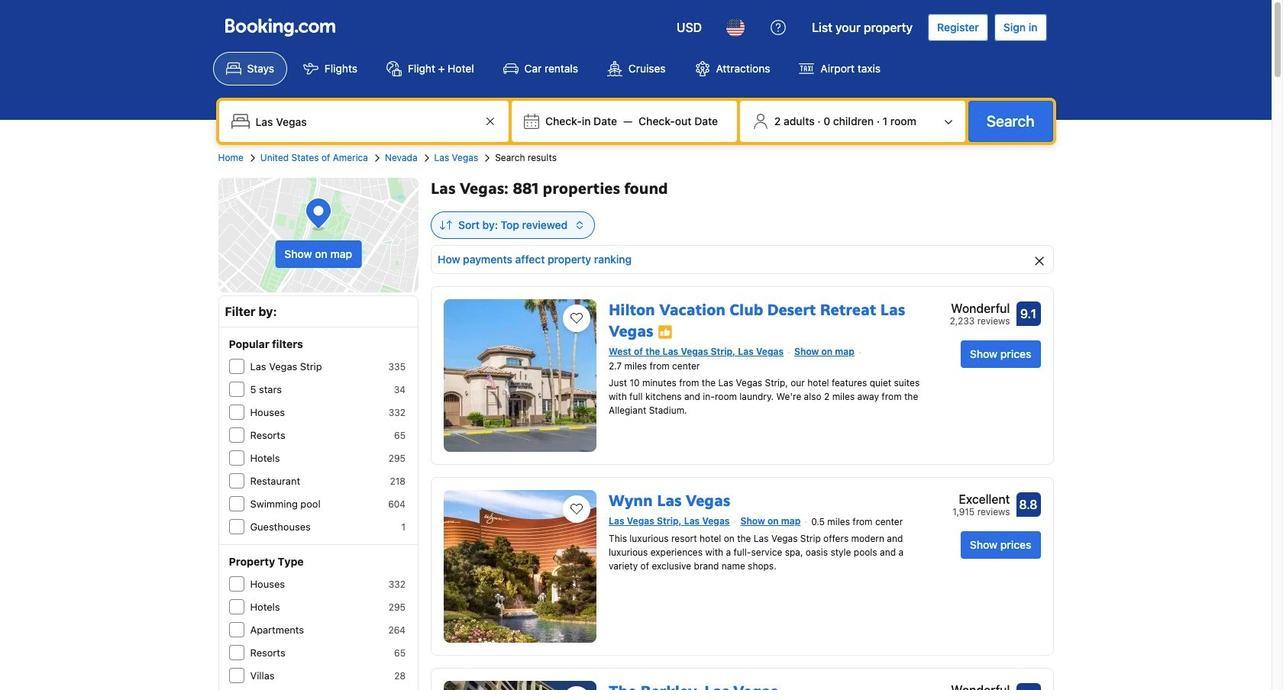 Task type: locate. For each thing, give the bounding box(es) containing it.
hilton vacation club desert retreat las vegas image
[[444, 300, 597, 452]]

wynn las vegas image
[[444, 491, 597, 643]]

this property is part of our preferred partner program. it's committed to providing excellent service and good value. it'll pay us a higher commission if you make a booking. image
[[658, 324, 674, 340]]



Task type: vqa. For each thing, say whether or not it's contained in the screenshot.
Car at the left top of page
no



Task type: describe. For each thing, give the bounding box(es) containing it.
this property is part of our preferred partner program. it's committed to providing excellent service and good value. it'll pay us a higher commission if you make a booking. image
[[658, 324, 674, 340]]

booking.com image
[[225, 18, 335, 37]]

search results updated. las vegas: 881 properties found. element
[[431, 178, 1054, 199]]

Where are you going? field
[[249, 108, 481, 135]]



